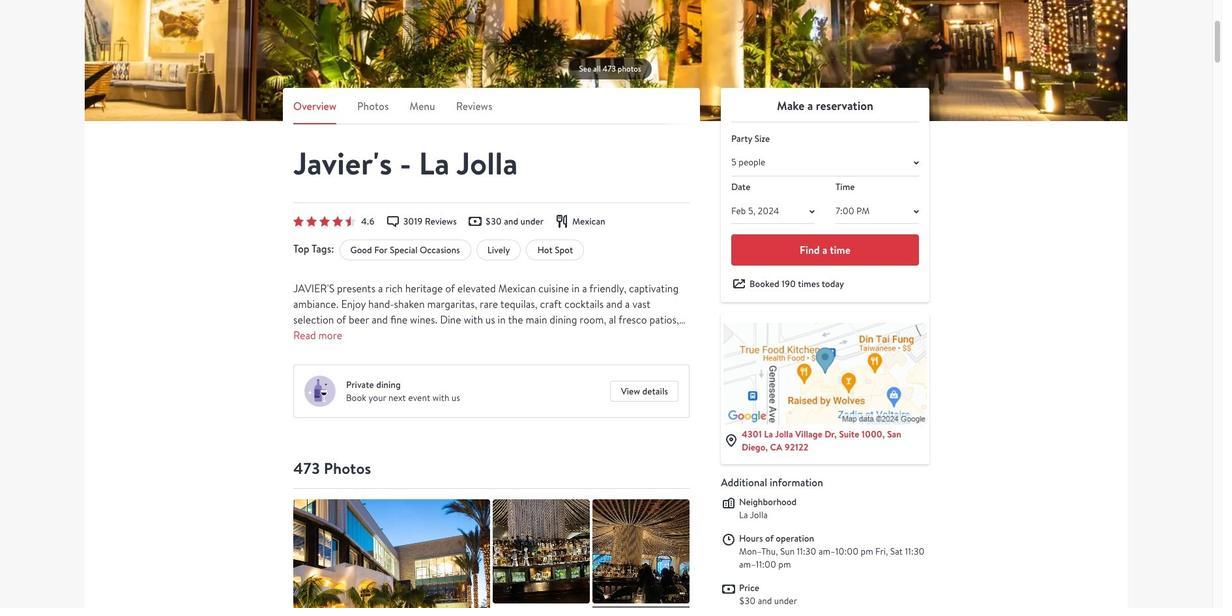 Task type: vqa. For each thing, say whether or not it's contained in the screenshot.
4th group from the bottom of the page
no



Task type: describe. For each thing, give the bounding box(es) containing it.
4.6 stars image
[[293, 216, 356, 227]]

private dining image
[[304, 376, 336, 408]]



Task type: locate. For each thing, give the bounding box(es) containing it.
tab list
[[293, 98, 690, 125]]

open image gallery image
[[593, 607, 690, 609]]

google map for javier's - la jolla image
[[724, 324, 927, 425]]

javier's - la jolla, san diego, ca image
[[85, 0, 1128, 121], [293, 500, 490, 609], [493, 500, 590, 605], [593, 500, 690, 605]]



